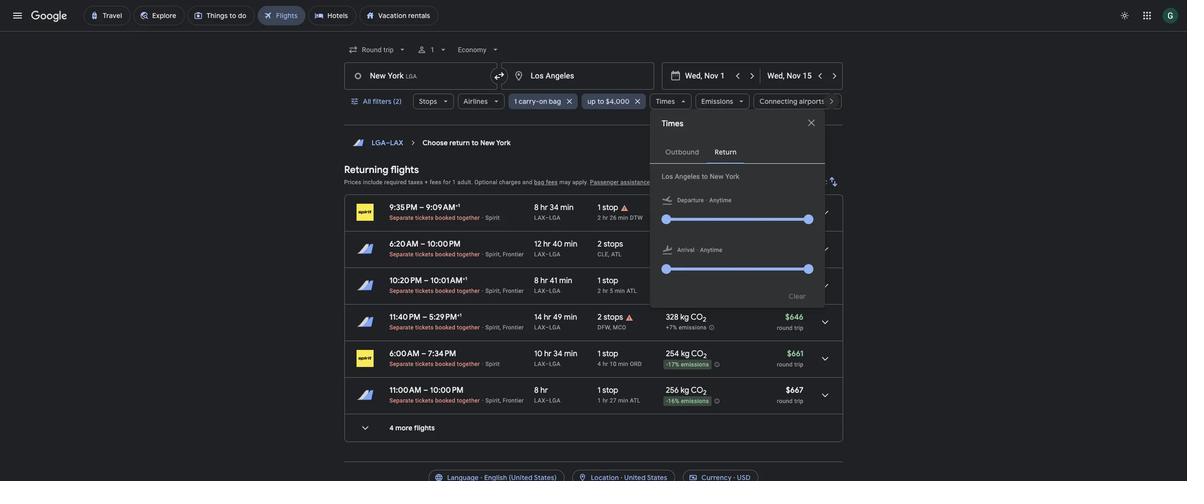 Task type: locate. For each thing, give the bounding box(es) containing it.
flight details. leaves los angeles international airport at 9:35 pm on wednesday, november 15 and arrives at laguardia airport at 9:09 am on thursday, november 16. image
[[814, 201, 837, 224]]

4 trip from the top
[[795, 361, 804, 368]]

8 down 10 hr 34 min lax – lga
[[535, 386, 539, 395]]

kg inside 328 kg co 2
[[681, 312, 689, 322]]

connecting airports
[[760, 97, 826, 106]]

229 kg co 2
[[666, 203, 707, 214], [666, 276, 707, 287]]

trip down $646
[[795, 325, 804, 331]]

2 vertical spatial atl
[[630, 397, 641, 404]]

3 spirit, frontier from the top
[[486, 324, 524, 331]]

lga down 40 in the left of the page
[[550, 251, 561, 258]]

1 inside "1 stop 4 hr 10 min ord"
[[598, 349, 601, 359]]

york for choose return to new york
[[497, 138, 511, 147]]

1 vertical spatial bag
[[535, 179, 545, 186]]

min right 5
[[615, 288, 625, 294]]

min inside 10 hr 34 min lax – lga
[[565, 349, 578, 359]]

1 horizontal spatial ,
[[610, 324, 612, 331]]

trip inside $641 round trip
[[795, 288, 804, 295]]

1
[[431, 46, 435, 54], [515, 97, 517, 106], [453, 179, 456, 186], [458, 202, 460, 209], [598, 203, 601, 213], [465, 275, 468, 282], [598, 276, 601, 286], [460, 312, 462, 318], [598, 349, 601, 359], [598, 386, 601, 395], [598, 397, 601, 404]]

lga inside the 8 hr lax – lga
[[550, 397, 561, 404]]

1 stop flight. element for 8 hr 41 min
[[598, 276, 619, 287]]

1 separate tickets booked together. this trip includes tickets from multiple airlines. missed connections may be protected by kiwi.com.. element from the top
[[390, 214, 480, 221]]

co down avg emissions
[[691, 276, 703, 286]]

4 separate from the top
[[390, 324, 414, 331]]

kg for $667
[[681, 386, 690, 395]]

10 inside "1 stop 4 hr 10 min ord"
[[610, 361, 617, 368]]

emissions for 254
[[681, 361, 709, 368]]

Departure time: 11:40 PM. text field
[[390, 312, 421, 322]]

0 vertical spatial 34
[[550, 203, 559, 213]]

arrival time: 10:00 pm. text field for 11:00 am – 10:00 pm
[[430, 386, 464, 395]]

2 up +7% emissions
[[703, 315, 707, 324]]

atl for 229
[[627, 288, 638, 294]]

frontier left 8 hr 41 min lax – lga
[[503, 288, 524, 294]]

hr inside "1 stop 2 hr 5 min atl"
[[603, 288, 609, 294]]

1 stop 4 hr 10 min ord
[[598, 349, 642, 368]]

Departure time: 11:00 AM. text field
[[390, 386, 422, 395]]

0 vertical spatial 2 stops flight. element
[[598, 239, 624, 251]]

6 together from the top
[[457, 397, 480, 404]]

to right angeles
[[702, 173, 709, 180]]

booked down 11:00 am – 10:00 pm at the bottom of page
[[436, 397, 456, 404]]

change appearance image
[[1114, 4, 1137, 27]]

1 round from the top
[[778, 215, 793, 222]]

8 for 8 hr 41 min
[[535, 276, 539, 286]]

3 separate from the top
[[390, 288, 414, 294]]

emissions for 229
[[681, 215, 709, 222]]

flight details. leaves los angeles international airport at 6:20 am on wednesday, november 15 and arrives at laguardia airport at 10:00 pm on wednesday, november 15. image
[[814, 237, 837, 261]]

2 vertical spatial 8
[[535, 386, 539, 395]]

1 horizontal spatial york
[[726, 173, 740, 180]]

tickets for 11:40 pm
[[416, 324, 434, 331]]

cle
[[598, 251, 609, 258]]

1 vertical spatial stops
[[604, 312, 624, 322]]

separate for 6:00 am
[[390, 361, 414, 368]]

Arrival time: 5:29 PM on  Thursday, November 16. text field
[[429, 312, 462, 322]]

0 horizontal spatial new
[[481, 138, 495, 147]]

co up -25% emissions
[[691, 203, 703, 213]]

2 stops from the top
[[604, 312, 624, 322]]

10
[[535, 349, 543, 359], [610, 361, 617, 368]]

stop inside "1 stop 2 hr 5 min atl"
[[603, 276, 619, 286]]

14 hr 49 min lax – lga
[[535, 312, 578, 331]]

booked for 11:00 am – 10:00 pm
[[436, 397, 456, 404]]

2 frontier from the top
[[503, 288, 524, 294]]

sort by:
[[803, 177, 828, 186]]

2 vertical spatial to
[[702, 173, 709, 180]]

0 vertical spatial spirit
[[486, 214, 500, 221]]

34 inside 10 hr 34 min lax – lga
[[554, 349, 563, 359]]

trip left flight details. leaves los angeles international airport at 9:35 pm on wednesday, november 15 and arrives at laguardia airport at 9:09 am on thursday, november 16. image
[[795, 215, 804, 222]]

prices include required taxes + fees for 1 adult. optional charges and bag fees may apply. passenger assistance
[[344, 179, 650, 186]]

leaves los angeles international airport at 6:20 am on wednesday, november 15 and arrives at laguardia airport at 10:00 pm on wednesday, november 15. element
[[390, 239, 461, 249]]

separate for 6:20 am
[[390, 251, 414, 258]]

hr left 26
[[603, 214, 609, 221]]

frontier left the 8 hr lax – lga
[[503, 397, 524, 404]]

lga inside 8 hr 41 min lax – lga
[[550, 288, 561, 294]]

stops inside 2 stops cle , atl
[[604, 239, 624, 249]]

27
[[610, 397, 617, 404]]

min inside 8 hr 41 min lax – lga
[[560, 276, 573, 286]]

2 vertical spatial -
[[667, 398, 669, 405]]

kg up avg emissions
[[682, 239, 691, 249]]

6:00 am
[[390, 349, 420, 359]]

stop for 1 stop 4 hr 10 min ord
[[603, 349, 619, 359]]

0 horizontal spatial bag
[[535, 179, 545, 186]]

0 vertical spatial stops
[[604, 239, 624, 249]]

1 vertical spatial new
[[710, 173, 724, 180]]

34 for 10
[[554, 349, 563, 359]]

None text field
[[501, 62, 654, 90]]

, left mco
[[610, 324, 612, 331]]

 image
[[697, 245, 699, 255]]

hr inside "1 stop 4 hr 10 min ord"
[[603, 361, 609, 368]]

3 stop from the top
[[603, 349, 619, 359]]

to right return
[[472, 138, 479, 147]]

1 carry-on bag
[[515, 97, 562, 106]]

lax up returning flights
[[390, 138, 403, 147]]

min right 49
[[564, 312, 578, 322]]

booked for 10:20 pm – 10:01 am + 1
[[436, 288, 456, 294]]

tickets down 11:00 am – 10:00 pm at the bottom of page
[[416, 397, 434, 404]]

stop inside 1 stop 1 hr 27 min atl
[[603, 386, 619, 395]]

hr for 8 hr lax – lga
[[541, 386, 548, 395]]

6 separate from the top
[[390, 397, 414, 404]]

34 inside 8 hr 34 min lax – lga
[[550, 203, 559, 213]]

anytime for arrival
[[701, 247, 723, 253]]

1 stop flight. element down dfw , mco
[[598, 349, 619, 360]]

to for choose return to new york
[[472, 138, 479, 147]]

4 left more
[[390, 424, 394, 432]]

tickets
[[416, 214, 434, 221], [416, 251, 434, 258], [416, 288, 434, 294], [416, 324, 434, 331], [416, 361, 434, 368], [416, 397, 434, 404]]

up to $4,000
[[588, 97, 630, 106]]

to inside returning flights main content
[[472, 138, 479, 147]]

4 separate tickets booked together. this trip includes tickets from multiple airlines. missed connections may be protected by kiwi.com.. element from the top
[[390, 324, 480, 331]]

booked down 5:29 pm
[[436, 324, 456, 331]]

– down "total duration 14 hr 49 min." element
[[546, 324, 550, 331]]

york inside search box
[[726, 173, 740, 180]]

hr inside 10 hr 34 min lax – lga
[[545, 349, 552, 359]]

229 kg co 2 down avg emissions
[[666, 276, 707, 287]]

0 vertical spatial 10
[[535, 349, 543, 359]]

8 down bag fees button
[[535, 203, 539, 213]]

5 booked from the top
[[436, 361, 456, 368]]

leaves los angeles international airport at 11:40 pm on wednesday, november 15 and arrives at laguardia airport at 5:29 pm on thursday, november 16. element
[[390, 312, 462, 322]]

min inside "14 hr 49 min lax – lga"
[[564, 312, 578, 322]]

kg up +7% emissions
[[681, 312, 689, 322]]

1 vertical spatial 34
[[554, 349, 563, 359]]

4 together from the top
[[457, 324, 480, 331]]

hr inside the 8 hr lax – lga
[[541, 386, 548, 395]]

None text field
[[344, 62, 497, 90]]

0 vertical spatial 4
[[598, 361, 601, 368]]

stops inside 2 stops flight. element
[[604, 312, 624, 322]]

min left ord at bottom
[[619, 361, 629, 368]]

hr inside "element"
[[603, 214, 609, 221]]

may
[[560, 179, 571, 186]]

0 horizontal spatial fees
[[430, 179, 442, 186]]

stop up layover (1 of 1) is a 4 hr 10 min layover at o'hare international airport in chicago. element
[[603, 349, 619, 359]]

new
[[481, 138, 495, 147], [710, 173, 724, 180]]

separate tickets booked together for 6:20 am
[[390, 251, 480, 258]]

2 inside 254 kg co 2
[[704, 352, 707, 360]]

tickets down "11:40 pm – 5:29 pm + 1"
[[416, 324, 434, 331]]

229
[[666, 203, 679, 213], [666, 276, 679, 286]]

8 inside 8 hr 41 min lax – lga
[[535, 276, 539, 286]]

+ inside "11:40 pm – 5:29 pm + 1"
[[457, 312, 460, 318]]

3 round from the top
[[778, 325, 793, 331]]

booked down 10:01 am
[[436, 288, 456, 294]]

– down total duration 10 hr 34 min. element
[[546, 361, 550, 368]]

4 1 stop flight. element from the top
[[598, 386, 619, 397]]

2 hr 26 min dtw
[[598, 214, 643, 221]]

16%
[[669, 398, 680, 405]]

hr inside 12 hr 40 min lax – lga
[[544, 239, 551, 249]]

min right 27 on the right bottom of the page
[[619, 397, 629, 404]]

2 separate tickets booked together. this trip includes tickets from multiple airlines. missed connections may be protected by kiwi.com.. element from the top
[[390, 251, 480, 258]]

2 trip from the top
[[795, 288, 804, 295]]

trip down $667
[[795, 398, 804, 405]]

tickets for 6:00 am
[[416, 361, 434, 368]]

round for $641
[[778, 288, 793, 295]]

kg up -16% emissions
[[681, 386, 690, 395]]

+ inside 9:35 pm – 9:09 am + 1
[[456, 202, 458, 209]]

3 together from the top
[[457, 288, 480, 294]]

$661
[[788, 349, 804, 359]]

10:00 pm
[[427, 239, 461, 249], [430, 386, 464, 395]]

arrival time: 10:00 pm. text field up 10:01 am
[[427, 239, 461, 249]]

new right angeles
[[710, 173, 724, 180]]

1 inside 10:20 pm – 10:01 am + 1
[[465, 275, 468, 282]]

round inside $646 round trip
[[778, 325, 793, 331]]

1 229 kg co 2 from the top
[[666, 203, 707, 214]]

1 vertical spatial ,
[[610, 324, 612, 331]]

lga down 49
[[550, 324, 561, 331]]

Departure text field
[[686, 63, 730, 89]]

1 booked from the top
[[436, 214, 456, 221]]

layover (1 of 1) is a 2 hr 26 min overnight layover at detroit metropolitan wayne county airport in detroit. element
[[598, 214, 661, 222]]

lga for 8 hr 41 min
[[550, 288, 561, 294]]

1 vertical spatial 2 stops flight. element
[[598, 312, 624, 324]]

1 spirit, from the top
[[486, 251, 501, 258]]

2
[[703, 206, 707, 214], [598, 214, 601, 221], [598, 239, 602, 249], [704, 242, 708, 251], [703, 279, 707, 287], [598, 288, 601, 294], [598, 312, 602, 322], [703, 315, 707, 324], [704, 352, 707, 360], [704, 389, 707, 397]]

2 inside 2 stops cle , atl
[[598, 239, 602, 249]]

3 - from the top
[[667, 398, 669, 405]]

lax inside 8 hr 41 min lax – lga
[[535, 288, 546, 294]]

booked down arrival time: 9:09 am on  thursday, november 16. text box at the left top of page
[[436, 214, 456, 221]]

lax
[[390, 138, 403, 147], [535, 214, 546, 221], [535, 251, 546, 258], [535, 288, 546, 294], [535, 324, 546, 331], [535, 361, 546, 368], [535, 397, 546, 404]]

co inside 256 kg co 2
[[691, 386, 704, 395]]

frontier for 12 hr 40 min
[[503, 251, 524, 258]]

5
[[610, 288, 614, 294]]

2 down avg emissions
[[703, 279, 707, 287]]

separate for 11:00 am
[[390, 397, 414, 404]]

5 separate tickets booked together from the top
[[390, 361, 480, 368]]

separate tickets booked together. this trip includes tickets from multiple airlines. missed connections may be protected by kiwi.com.. element down 11:00 am – 10:00 pm at the bottom of page
[[390, 397, 480, 404]]

connecting
[[760, 97, 798, 106]]

total duration 14 hr 49 min. element
[[535, 312, 598, 324]]

hr down bag fees button
[[541, 203, 548, 213]]

stops
[[419, 97, 438, 106]]

lga inside "14 hr 49 min lax – lga"
[[550, 324, 561, 331]]

trip down the $661
[[795, 361, 804, 368]]

1 horizontal spatial fees
[[546, 179, 558, 186]]

trip inside $661 round trip
[[795, 361, 804, 368]]

close dialog image
[[806, 117, 818, 129]]

fees left for
[[430, 179, 442, 186]]

646 US dollars text field
[[786, 312, 804, 322]]

4 frontier from the top
[[503, 397, 524, 404]]

1 vertical spatial atl
[[627, 288, 638, 294]]

2 stops
[[598, 312, 624, 322]]

7:34 pm
[[428, 349, 456, 359]]

– left 7:34 pm text field
[[422, 349, 427, 359]]

round inside $667 round trip
[[778, 398, 793, 405]]

1 vertical spatial arrival time: 10:00 pm. text field
[[430, 386, 464, 395]]

5 separate from the top
[[390, 361, 414, 368]]

2 separate tickets booked together from the top
[[390, 251, 480, 258]]

– down total duration 8 hr 34 min. element
[[546, 214, 550, 221]]

3 spirit, from the top
[[486, 324, 501, 331]]

2 spirit from the top
[[486, 361, 500, 368]]

, up "1 stop 2 hr 5 min atl" on the bottom of the page
[[609, 251, 610, 258]]

2 stop from the top
[[603, 276, 619, 286]]

229 down avg
[[666, 276, 679, 286]]

2 2 stops flight. element from the top
[[598, 312, 624, 324]]

2 tickets from the top
[[416, 251, 434, 258]]

8 for 8 hr 34 min
[[535, 203, 539, 213]]

4 spirit, frontier from the top
[[486, 397, 524, 404]]

all
[[363, 97, 371, 106]]

swap origin and destination. image
[[494, 70, 505, 82]]

2 round from the top
[[778, 288, 793, 295]]

together for 11:40 pm – 5:29 pm + 1
[[457, 324, 480, 331]]

trip inside $646 round trip
[[795, 325, 804, 331]]

min inside 8 hr 34 min lax – lga
[[561, 203, 574, 213]]

1 vertical spatial flights
[[414, 424, 435, 432]]

1 vertical spatial 8
[[535, 276, 539, 286]]

Arrival time: 10:00 PM. text field
[[427, 239, 461, 249], [430, 386, 464, 395]]

hr down 10 hr 34 min lax – lga
[[541, 386, 548, 395]]

0 vertical spatial 229
[[666, 203, 679, 213]]

trip down $641
[[795, 288, 804, 295]]

lga down total duration 8 hr. element
[[550, 397, 561, 404]]

1 separate tickets booked together from the top
[[390, 214, 480, 221]]

5 round from the top
[[778, 398, 793, 405]]

2 stops flight. element up cle
[[598, 239, 624, 251]]

co inside 328 kg co 2
[[691, 312, 703, 322]]

10:00 pm down the "7:34 pm"
[[430, 386, 464, 395]]

2 - from the top
[[667, 361, 669, 368]]

avg emissions
[[666, 251, 706, 258]]

None field
[[344, 41, 411, 58], [454, 41, 504, 58], [344, 41, 411, 58], [454, 41, 504, 58]]

34 down "14 hr 49 min lax – lga"
[[554, 349, 563, 359]]

apply.
[[573, 179, 589, 186]]

26
[[610, 214, 617, 221]]

8 hr lax – lga
[[535, 386, 561, 404]]

co inside 254 kg co 2
[[692, 349, 704, 359]]

0 vertical spatial york
[[497, 138, 511, 147]]

kg
[[681, 203, 689, 213], [682, 239, 691, 249], [681, 276, 689, 286], [681, 312, 689, 322], [681, 349, 690, 359], [681, 386, 690, 395]]

1 stop flight. element up 27 on the right bottom of the page
[[598, 386, 619, 397]]

– left 5:29 pm
[[423, 312, 428, 322]]

times down times "popup button"
[[662, 119, 684, 129]]

kg for $646
[[681, 312, 689, 322]]

spirit, for 6:20 am – 10:00 pm
[[486, 251, 501, 258]]

8 left '41'
[[535, 276, 539, 286]]

10 hr 34 min lax – lga
[[535, 349, 578, 368]]

10:01 am
[[431, 276, 463, 286]]

1 vertical spatial 10:00 pm
[[430, 386, 464, 395]]

6:20 am – 10:00 pm
[[390, 239, 461, 249]]

2 together from the top
[[457, 251, 480, 258]]

tickets for 10:20 pm
[[416, 288, 434, 294]]

2 stops flight. element
[[598, 239, 624, 251], [598, 312, 624, 324]]

– inside 8 hr 41 min lax – lga
[[546, 288, 550, 294]]

anytime right arrival
[[701, 247, 723, 253]]

3 8 from the top
[[535, 386, 539, 395]]

to
[[598, 97, 605, 106], [472, 138, 479, 147], [702, 173, 709, 180]]

fees left may
[[546, 179, 558, 186]]

3 separate tickets booked together. this trip includes tickets from multiple airlines. missed connections may be protected by kiwi.com.. element from the top
[[390, 288, 480, 294]]

lax inside 12 hr 40 min lax – lga
[[535, 251, 546, 258]]

0 vertical spatial to
[[598, 97, 605, 106]]

1 vertical spatial to
[[472, 138, 479, 147]]

- down 256
[[667, 398, 669, 405]]

min right '41'
[[560, 276, 573, 286]]

2 1 stop flight. element from the top
[[598, 276, 619, 287]]

separate tickets booked together down 5:29 pm
[[390, 324, 480, 331]]

0 horizontal spatial ,
[[609, 251, 610, 258]]

– inside 12 hr 40 min lax – lga
[[546, 251, 550, 258]]

1 229 from the top
[[666, 203, 679, 213]]

bag right on
[[549, 97, 562, 106]]

- for 256
[[667, 398, 669, 405]]

min inside 12 hr 40 min lax – lga
[[565, 239, 578, 249]]

2 inside 328 kg co 2
[[703, 315, 707, 324]]

atl inside "1 stop 2 hr 5 min atl"
[[627, 288, 638, 294]]

1 vertical spatial anytime
[[701, 247, 723, 253]]

229 for 8 hr 34 min
[[666, 203, 679, 213]]

emissions down departure on the right top of page
[[681, 215, 709, 222]]

1 stop flight. element up 26
[[598, 203, 619, 214]]

separate tickets booked together for 10:20 pm
[[390, 288, 480, 294]]

–
[[386, 138, 390, 147], [420, 203, 424, 213], [546, 214, 550, 221], [421, 239, 426, 249], [546, 251, 550, 258], [424, 276, 429, 286], [546, 288, 550, 294], [423, 312, 428, 322], [546, 324, 550, 331], [422, 349, 427, 359], [546, 361, 550, 368], [424, 386, 428, 395], [546, 397, 550, 404]]

round inside $661 round trip
[[778, 361, 793, 368]]

arrival time: 10:00 pm. text field for 6:20 am – 10:00 pm
[[427, 239, 461, 249]]

hr down "14 hr 49 min lax – lga"
[[545, 349, 552, 359]]

1 horizontal spatial 4
[[598, 361, 601, 368]]

0 vertical spatial flights
[[391, 164, 419, 176]]

hr right the 14
[[544, 312, 552, 322]]

6 booked from the top
[[436, 397, 456, 404]]

0 vertical spatial 229 kg co 2
[[666, 203, 707, 214]]

2 horizontal spatial to
[[702, 173, 709, 180]]

34
[[550, 203, 559, 213], [554, 349, 563, 359]]

3 separate tickets booked together from the top
[[390, 288, 480, 294]]

frontier left 12 hr 40 min lax – lga
[[503, 251, 524, 258]]

lga inside 8 hr 34 min lax – lga
[[550, 214, 561, 221]]

atl inside 1 stop 1 hr 27 min atl
[[630, 397, 641, 404]]

spirit,
[[486, 251, 501, 258], [486, 288, 501, 294], [486, 324, 501, 331], [486, 397, 501, 404]]

2 up -16% emissions
[[704, 389, 707, 397]]

hr inside 8 hr 34 min lax – lga
[[541, 203, 548, 213]]

booked for 11:40 pm – 5:29 pm + 1
[[436, 324, 456, 331]]

min down may
[[561, 203, 574, 213]]

bag right and
[[535, 179, 545, 186]]

spirit
[[486, 214, 500, 221], [486, 361, 500, 368]]

atl right cle
[[612, 251, 622, 258]]

flight details. leaves los angeles international airport at 11:40 pm on wednesday, november 15 and arrives at laguardia airport at 5:29 pm on thursday, november 16. image
[[814, 311, 837, 334]]

separate tickets booked together. this trip includes tickets from multiple airlines. missed connections may be protected by kiwi.com.. element
[[390, 214, 480, 221], [390, 251, 480, 258], [390, 288, 480, 294], [390, 324, 480, 331], [390, 361, 480, 368], [390, 397, 480, 404]]

– up returning flights
[[386, 138, 390, 147]]

separate
[[390, 214, 414, 221], [390, 251, 414, 258], [390, 288, 414, 294], [390, 324, 414, 331], [390, 361, 414, 368], [390, 397, 414, 404]]

separate down the 6:00 am
[[390, 361, 414, 368]]

bag inside popup button
[[549, 97, 562, 106]]

229 for 8 hr 41 min
[[666, 276, 679, 286]]

5 separate tickets booked together. this trip includes tickets from multiple airlines. missed connections may be protected by kiwi.com.. element from the top
[[390, 361, 480, 368]]

- for 254
[[667, 361, 669, 368]]

1 vertical spatial 10
[[610, 361, 617, 368]]

dtw
[[630, 214, 643, 221]]

0 vertical spatial 8
[[535, 203, 539, 213]]

new inside returning flights main content
[[481, 138, 495, 147]]

0 horizontal spatial 4
[[390, 424, 394, 432]]

trip for $667
[[795, 398, 804, 405]]

hr inside 8 hr 41 min lax – lga
[[541, 276, 548, 286]]

5 tickets from the top
[[416, 361, 434, 368]]

lax down total duration 8 hr. element
[[535, 397, 546, 404]]

1 - from the top
[[667, 215, 669, 222]]

1 spirit from the top
[[486, 214, 500, 221]]

times inside "popup button"
[[656, 97, 676, 106]]

trip
[[795, 215, 804, 222], [795, 288, 804, 295], [795, 325, 804, 331], [795, 361, 804, 368], [795, 398, 804, 405]]

hr for 14 hr 49 min lax – lga
[[544, 312, 552, 322]]

11:00 am – 10:00 pm
[[390, 386, 464, 395]]

round down $641
[[778, 288, 793, 295]]

1 stop flight. element
[[598, 203, 619, 214], [598, 276, 619, 287], [598, 349, 619, 360], [598, 386, 619, 397]]

256 kg co 2
[[666, 386, 707, 397]]

1 stops from the top
[[604, 239, 624, 249]]

lga inside 12 hr 40 min lax – lga
[[550, 251, 561, 258]]

Arrival time: 7:34 PM. text field
[[428, 349, 456, 359]]

min inside 1 stop 1 hr 27 min atl
[[619, 397, 629, 404]]

lax for 8 hr 41 min
[[535, 288, 546, 294]]

5 trip from the top
[[795, 398, 804, 405]]

leaves los angeles international airport at 10:20 pm on wednesday, november 15 and arrives at laguardia airport at 10:01 am on thursday, november 16. element
[[390, 275, 468, 286]]

separate down 9:35 pm
[[390, 214, 414, 221]]

1 stop from the top
[[603, 203, 619, 213]]

hr
[[541, 203, 548, 213], [603, 214, 609, 221], [544, 239, 551, 249], [541, 276, 548, 286], [603, 288, 609, 294], [544, 312, 552, 322], [545, 349, 552, 359], [603, 361, 609, 368], [541, 386, 548, 395], [603, 397, 609, 404]]

spirit for 9:35 pm – 9:09 am + 1
[[486, 214, 500, 221]]

bag
[[549, 97, 562, 106], [535, 179, 545, 186]]

kg inside 256 kg co 2
[[681, 386, 690, 395]]

None search field
[[344, 38, 844, 308]]

0 vertical spatial -
[[667, 215, 669, 222]]

separate tickets booked together. this trip includes tickets from multiple airlines. missed connections may be protected by kiwi.com.. element for 9:35 pm
[[390, 214, 480, 221]]

2 spirit, frontier from the top
[[486, 288, 524, 294]]

kg for $641
[[681, 276, 689, 286]]

stop
[[603, 203, 619, 213], [603, 276, 619, 286], [603, 349, 619, 359], [603, 386, 619, 395]]

separate down the 11:00 am text box
[[390, 397, 414, 404]]

round inside $641 round trip
[[778, 288, 793, 295]]

Departure time: 10:20 PM. text field
[[390, 276, 422, 286]]

1 separate from the top
[[390, 214, 414, 221]]

1 horizontal spatial new
[[710, 173, 724, 180]]

8 for 8 hr
[[535, 386, 539, 395]]

anytime right departure on the right top of page
[[710, 197, 732, 204]]

0 vertical spatial anytime
[[710, 197, 732, 204]]

hr left '41'
[[541, 276, 548, 286]]

arrival
[[678, 247, 695, 253]]

frontier for 14 hr 49 min
[[503, 324, 524, 331]]

emissions button
[[696, 90, 750, 113]]

stop up 26
[[603, 203, 619, 213]]

(2)
[[393, 97, 402, 106]]

lax inside 8 hr 34 min lax – lga
[[535, 214, 546, 221]]

1 stop flight. element up 5
[[598, 276, 619, 287]]

booked for 6:20 am – 10:00 pm
[[436, 251, 456, 258]]

8 inside the 8 hr lax – lga
[[535, 386, 539, 395]]

4 separate tickets booked together from the top
[[390, 324, 480, 331]]

641 US dollars text field
[[787, 276, 804, 286]]

hr for 8 hr 34 min lax – lga
[[541, 203, 548, 213]]

0 vertical spatial bag
[[549, 97, 562, 106]]

1 vertical spatial 4
[[390, 424, 394, 432]]

lga
[[372, 138, 386, 147], [550, 214, 561, 221], [550, 251, 561, 258], [550, 288, 561, 294], [550, 324, 561, 331], [550, 361, 561, 368], [550, 397, 561, 404]]

separate tickets booked together. this trip includes tickets from multiple airlines. missed connections may be protected by kiwi.com.. element down 10:20 pm – 10:01 am + 1
[[390, 288, 480, 294]]

+ inside 10:20 pm – 10:01 am + 1
[[463, 275, 465, 282]]

frontier left "14 hr 49 min lax – lga"
[[503, 324, 524, 331]]

times right $4,000
[[656, 97, 676, 106]]

1 together from the top
[[457, 214, 480, 221]]

min for 12 hr 40 min lax – lga
[[565, 239, 578, 249]]

10 left ord at bottom
[[610, 361, 617, 368]]

2 separate from the top
[[390, 251, 414, 258]]

10 down the 14
[[535, 349, 543, 359]]

6 tickets from the top
[[416, 397, 434, 404]]

Departure time: 6:20 AM. text field
[[390, 239, 419, 249]]

2 8 from the top
[[535, 276, 539, 286]]

3 booked from the top
[[436, 288, 456, 294]]

anytime for departure
[[710, 197, 732, 204]]

– inside 8 hr 34 min lax – lga
[[546, 214, 550, 221]]

together for 9:35 pm – 9:09 am + 1
[[457, 214, 480, 221]]

1 stop flight. element for 10 hr 34 min
[[598, 349, 619, 360]]

1 horizontal spatial 10
[[610, 361, 617, 368]]

min for 14 hr 49 min lax – lga
[[564, 312, 578, 322]]

stops button
[[413, 90, 454, 113]]

11:40 pm – 5:29 pm + 1
[[390, 312, 462, 322]]

min for 2 hr 26 min dtw
[[619, 214, 629, 221]]

305
[[666, 239, 680, 249]]

1 vertical spatial york
[[726, 173, 740, 180]]

round for $667
[[778, 398, 793, 405]]

layover (1 of 1) is a 1 hr 27 min layover at hartsfield-jackson atlanta international airport in atlanta. element
[[598, 397, 661, 405]]

0 horizontal spatial 10
[[535, 349, 543, 359]]

co for $667
[[691, 386, 704, 395]]

1 tickets from the top
[[416, 214, 434, 221]]

2 229 kg co 2 from the top
[[666, 276, 707, 287]]

– inside "11:40 pm – 5:29 pm + 1"
[[423, 312, 428, 322]]

0 vertical spatial ,
[[609, 251, 610, 258]]

6 separate tickets booked together. this trip includes tickets from multiple airlines. missed connections may be protected by kiwi.com.. element from the top
[[390, 397, 480, 404]]

40
[[553, 239, 563, 249]]

york for los angeles to new york
[[726, 173, 740, 180]]

lga inside 10 hr 34 min lax – lga
[[550, 361, 561, 368]]

main menu image
[[12, 10, 23, 21]]

separate down '10:20 pm'
[[390, 288, 414, 294]]

5 together from the top
[[457, 361, 480, 368]]

choose
[[423, 138, 448, 147]]

booked for 6:00 am – 7:34 pm
[[436, 361, 456, 368]]

0 horizontal spatial york
[[497, 138, 511, 147]]

8 inside 8 hr 34 min lax – lga
[[535, 203, 539, 213]]

booked
[[436, 214, 456, 221], [436, 251, 456, 258], [436, 288, 456, 294], [436, 324, 456, 331], [436, 361, 456, 368], [436, 397, 456, 404]]

1 frontier from the top
[[503, 251, 524, 258]]

4 spirit, from the top
[[486, 397, 501, 404]]

new inside search box
[[710, 173, 724, 180]]

0 vertical spatial 10:00 pm
[[427, 239, 461, 249]]

frontier for 8 hr
[[503, 397, 524, 404]]

Return text field
[[768, 63, 813, 89]]

hr left 5
[[603, 288, 609, 294]]

328
[[666, 312, 679, 322]]

hr inside "14 hr 49 min lax – lga"
[[544, 312, 552, 322]]

min
[[561, 203, 574, 213], [619, 214, 629, 221], [565, 239, 578, 249], [560, 276, 573, 286], [615, 288, 625, 294], [564, 312, 578, 322], [565, 349, 578, 359], [619, 361, 629, 368], [619, 397, 629, 404]]

4 booked from the top
[[436, 324, 456, 331]]

4 tickets from the top
[[416, 324, 434, 331]]

1 vertical spatial spirit
[[486, 361, 500, 368]]

min inside "element"
[[619, 214, 629, 221]]

3 frontier from the top
[[503, 324, 524, 331]]

 image
[[706, 195, 708, 205]]

total duration 8 hr 34 min. element
[[535, 203, 598, 214]]

– right 11:00 am
[[424, 386, 428, 395]]

4 round from the top
[[778, 361, 793, 368]]

booked for 9:35 pm – 9:09 am + 1
[[436, 214, 456, 221]]

co for $641
[[691, 276, 703, 286]]

lax down total duration 10 hr 34 min. element
[[535, 361, 546, 368]]

trip for $661
[[795, 361, 804, 368]]

667 US dollars text field
[[786, 386, 804, 395]]

lax inside "14 hr 49 min lax – lga"
[[535, 324, 546, 331]]

fees
[[430, 179, 442, 186], [546, 179, 558, 186]]

3 trip from the top
[[795, 325, 804, 331]]

bag inside returning flights main content
[[535, 179, 545, 186]]

1 8 from the top
[[535, 203, 539, 213]]

all filters (2) button
[[344, 90, 410, 113]]

1 spirit, frontier from the top
[[486, 251, 524, 258]]

1 vertical spatial 229 kg co 2
[[666, 276, 707, 287]]

661 US dollars text field
[[788, 349, 804, 359]]

2 229 from the top
[[666, 276, 679, 286]]

2 spirit, from the top
[[486, 288, 501, 294]]

2 inside "1 stop 2 hr 5 min atl"
[[598, 288, 601, 294]]

layover (1 of 1) is a 2 hr 5 min layover at hartsfield-jackson atlanta international airport in atlanta. element
[[598, 287, 661, 295]]

tickets for 6:20 am
[[416, 251, 434, 258]]

0 vertical spatial atl
[[612, 251, 622, 258]]

- up 305 at the right of page
[[667, 215, 669, 222]]

kg inside 254 kg co 2
[[681, 349, 690, 359]]

together for 6:00 am – 7:34 pm
[[457, 361, 480, 368]]

co for $646
[[691, 312, 703, 322]]

co up +7% emissions
[[691, 312, 703, 322]]

new right return
[[481, 138, 495, 147]]

tickets down leaves los angeles international airport at 10:20 pm on wednesday, november 15 and arrives at laguardia airport at 10:01 am on thursday, november 16. element
[[416, 288, 434, 294]]

total duration 10 hr 34 min. element
[[535, 349, 598, 360]]

0 horizontal spatial to
[[472, 138, 479, 147]]

lax down 12
[[535, 251, 546, 258]]

3 1 stop flight. element from the top
[[598, 349, 619, 360]]

1 horizontal spatial bag
[[549, 97, 562, 106]]

2 booked from the top
[[436, 251, 456, 258]]

3 tickets from the top
[[416, 288, 434, 294]]

4 more flights image
[[354, 416, 377, 440]]

lax up the 14
[[535, 288, 546, 294]]

york inside returning flights main content
[[497, 138, 511, 147]]

los angeles to new york
[[662, 173, 740, 180]]

0 vertical spatial times
[[656, 97, 676, 106]]

lax inside 10 hr 34 min lax – lga
[[535, 361, 546, 368]]

0 vertical spatial new
[[481, 138, 495, 147]]

1 carry-on bag button
[[509, 90, 578, 113]]

separate tickets booked together
[[390, 214, 480, 221], [390, 251, 480, 258], [390, 288, 480, 294], [390, 324, 480, 331], [390, 361, 480, 368], [390, 397, 480, 404]]

trip inside $667 round trip
[[795, 398, 804, 405]]

hr for 8 hr 41 min lax – lga
[[541, 276, 548, 286]]

1 horizontal spatial to
[[598, 97, 605, 106]]

together
[[457, 214, 480, 221], [457, 251, 480, 258], [457, 288, 480, 294], [457, 324, 480, 331], [457, 361, 480, 368], [457, 397, 480, 404]]

4 stop from the top
[[603, 386, 619, 395]]

0 vertical spatial arrival time: 10:00 pm. text field
[[427, 239, 461, 249]]

spirit, for 10:20 pm – 10:01 am + 1
[[486, 288, 501, 294]]

emissions down 305 kg co 2
[[678, 251, 706, 258]]

6 separate tickets booked together from the top
[[390, 397, 480, 404]]

return
[[450, 138, 470, 147]]

1 vertical spatial 229
[[666, 276, 679, 286]]

1 vertical spatial -
[[667, 361, 669, 368]]

stop inside "1 stop 4 hr 10 min ord"
[[603, 349, 619, 359]]



Task type: vqa. For each thing, say whether or not it's contained in the screenshot.
Separate associated with 6:20 AM
yes



Task type: describe. For each thing, give the bounding box(es) containing it.
dfw
[[598, 324, 610, 331]]

departure
[[678, 197, 704, 204]]

lga up returning flights
[[372, 138, 386, 147]]

229 kg co 2 for 8 hr 41 min
[[666, 276, 707, 287]]

airlines button
[[458, 90, 505, 113]]

– inside 9:35 pm – 9:09 am + 1
[[420, 203, 424, 213]]

10:00 pm for 11:00 am – 10:00 pm
[[430, 386, 464, 395]]

separate tickets booked together. this trip includes tickets from multiple airlines. missed connections may be protected by kiwi.com.. element for 11:40 pm
[[390, 324, 480, 331]]

10 inside 10 hr 34 min lax – lga
[[535, 349, 543, 359]]

9:35 pm – 9:09 am + 1
[[390, 202, 460, 213]]

up to $4,000 button
[[582, 90, 647, 113]]

spirit, for 11:40 pm – 5:29 pm + 1
[[486, 324, 501, 331]]

stop for 1 stop 1 hr 27 min atl
[[603, 386, 619, 395]]

6:20 am
[[390, 239, 419, 249]]

34 for 8
[[550, 203, 559, 213]]

sort by: button
[[799, 170, 844, 194]]

none search field containing times
[[344, 38, 844, 308]]

round for $646
[[778, 325, 793, 331]]

sort
[[803, 177, 816, 186]]

1 vertical spatial times
[[662, 119, 684, 129]]

separate for 9:35 pm
[[390, 214, 414, 221]]

 image inside search box
[[697, 245, 699, 255]]

charges
[[499, 179, 521, 186]]

2 stops cle , atl
[[598, 239, 624, 258]]

8 hr 41 min lax – lga
[[535, 276, 573, 294]]

12 hr 40 min lax – lga
[[535, 239, 578, 258]]

layover (1 of 2) is a 53 min layover at cleveland hopkins international airport in cleveland. layover (2 of 2) is a 3 hr 19 min layover at hartsfield-jackson atlanta international airport in atlanta. element
[[598, 251, 661, 258]]

lga for 12 hr 40 min
[[550, 251, 561, 258]]

$661 round trip
[[778, 349, 804, 368]]

separate tickets booked together. this trip includes tickets from multiple airlines. missed connections may be protected by kiwi.com.. element for 6:20 am
[[390, 251, 480, 258]]

1 inside "1 stop 2 hr 5 min atl"
[[598, 276, 601, 286]]

separate tickets booked together for 11:40 pm
[[390, 324, 480, 331]]

$641 round trip
[[778, 276, 804, 295]]

+ for 5:29 pm
[[457, 312, 460, 318]]

49
[[553, 312, 563, 322]]

together for 6:20 am – 10:00 pm
[[457, 251, 480, 258]]

305 kg co 2
[[666, 239, 708, 251]]

spirit, frontier for 8 hr 41 min
[[486, 288, 524, 294]]

separate tickets booked together for 9:35 pm
[[390, 214, 480, 221]]

+7%
[[666, 324, 678, 331]]

229 kg co 2 for 8 hr 34 min
[[666, 203, 707, 214]]

Departure time: 9:35 PM. text field
[[390, 203, 418, 213]]

hr inside 1 stop 1 hr 27 min atl
[[603, 397, 609, 404]]

flight details. leaves los angeles international airport at 6:00 am on wednesday, november 15 and arrives at laguardia airport at 7:34 pm on wednesday, november 15. image
[[814, 347, 837, 370]]

lga for 10 hr 34 min
[[550, 361, 561, 368]]

trip for $646
[[795, 325, 804, 331]]

separate tickets booked together. this trip includes tickets from multiple airlines. missed connections may be protected by kiwi.com.. element for 10:20 pm
[[390, 288, 480, 294]]

1 button
[[413, 38, 452, 61]]

12
[[535, 239, 542, 249]]

spirit, frontier for 8 hr
[[486, 397, 524, 404]]

lax for 8 hr 34 min
[[535, 214, 546, 221]]

lax for 12 hr 40 min
[[535, 251, 546, 258]]

2 fees from the left
[[546, 179, 558, 186]]

to inside popup button
[[598, 97, 605, 106]]

2 inside 256 kg co 2
[[704, 389, 707, 397]]

+7% emissions
[[666, 324, 707, 331]]

, inside layover (1 of 2) is a 1 hr 32 min overnight layover at dallas/fort worth international airport in dallas. layover (2 of 2) is a 4 hr 40 min layover at orlando international airport in orlando. element
[[610, 324, 612, 331]]

times button
[[650, 90, 692, 113]]

total duration 8 hr 41 min. element
[[535, 276, 598, 287]]

flight details. leaves los angeles international airport at 11:00 am on wednesday, november 15 and arrives at laguardia airport at 10:00 pm on wednesday, november 15. image
[[814, 384, 837, 407]]

total duration 8 hr. element
[[535, 386, 598, 397]]

Departure time: 6:00 AM. text field
[[390, 349, 420, 359]]

leaves los angeles international airport at 11:00 am on wednesday, november 15 and arrives at laguardia airport at 10:00 pm on wednesday, november 15. element
[[390, 386, 464, 395]]

$646
[[786, 312, 804, 322]]

hr for 10 hr 34 min lax – lga
[[545, 349, 552, 359]]

airports
[[800, 97, 826, 106]]

Arrival time: 9:09 AM on  Thursday, November 16. text field
[[426, 202, 460, 213]]

stops for 2 stops
[[604, 312, 624, 322]]

layover (1 of 2) is a 1 hr 32 min overnight layover at dallas/fort worth international airport in dallas. layover (2 of 2) is a 4 hr 40 min layover at orlando international airport in orlando. element
[[598, 324, 661, 331]]

separate tickets booked together. this trip includes tickets from multiple airlines. missed connections may be protected by kiwi.com.. element for 6:00 am
[[390, 361, 480, 368]]

leaves los angeles international airport at 9:35 pm on wednesday, november 15 and arrives at laguardia airport at 9:09 am on thursday, november 16. element
[[390, 202, 460, 213]]

by:
[[818, 177, 828, 186]]

+ for 10:01 am
[[463, 275, 465, 282]]

14
[[535, 312, 542, 322]]

1 inside "11:40 pm – 5:29 pm + 1"
[[460, 312, 462, 318]]

next image
[[820, 90, 844, 113]]

separate tickets booked together for 6:00 am
[[390, 361, 480, 368]]

1 stop flight. element for 8 hr
[[598, 386, 619, 397]]

together for 10:20 pm – 10:01 am + 1
[[457, 288, 480, 294]]

1 fees from the left
[[430, 179, 442, 186]]

$646 round trip
[[778, 312, 804, 331]]

1 stop 2 hr 5 min atl
[[598, 276, 638, 294]]

min for 8 hr 34 min lax – lga
[[561, 203, 574, 213]]

lax for 14 hr 49 min
[[535, 324, 546, 331]]

stop for 1 stop 2 hr 5 min atl
[[603, 276, 619, 286]]

mco
[[613, 324, 627, 331]]

min for 10 hr 34 min lax – lga
[[565, 349, 578, 359]]

passenger
[[590, 179, 619, 186]]

kg for $661
[[681, 349, 690, 359]]

$667
[[786, 386, 804, 395]]

4 more flights
[[390, 424, 435, 432]]

min for 8 hr 41 min lax – lga
[[560, 276, 573, 286]]

6:00 am – 7:34 pm
[[390, 349, 456, 359]]

1 stop
[[598, 203, 619, 213]]

1 2 stops flight. element from the top
[[598, 239, 624, 251]]

atl inside 2 stops cle , atl
[[612, 251, 622, 258]]

carry-
[[519, 97, 539, 106]]

new for return
[[481, 138, 495, 147]]

ord
[[630, 361, 642, 368]]

connecting airports button
[[754, 90, 842, 113]]

-17% emissions
[[667, 361, 709, 368]]

filters
[[373, 97, 392, 106]]

1 1 stop flight. element from the top
[[598, 203, 619, 214]]

11:40 pm
[[390, 312, 421, 322]]

round for $661
[[778, 361, 793, 368]]

taxes
[[409, 179, 423, 186]]

up
[[588, 97, 596, 106]]

co inside 305 kg co 2
[[692, 239, 704, 249]]

layover (1 of 1) is a 4 hr 10 min layover at o'hare international airport in chicago. element
[[598, 360, 661, 368]]

required
[[384, 179, 407, 186]]

kg up -25% emissions
[[681, 203, 689, 213]]

$4,000
[[606, 97, 630, 106]]

-25% emissions
[[667, 215, 709, 222]]

angeles
[[675, 173, 701, 180]]

25%
[[669, 215, 680, 222]]

prices
[[344, 179, 362, 186]]

11:00 am
[[390, 386, 422, 395]]

10:20 pm – 10:01 am + 1
[[390, 275, 468, 286]]

total duration 12 hr 40 min. element
[[535, 239, 598, 251]]

254
[[666, 349, 680, 359]]

lga for 8 hr 34 min
[[550, 214, 561, 221]]

, inside 2 stops cle , atl
[[609, 251, 610, 258]]

tickets for 11:00 am
[[416, 397, 434, 404]]

1 stop 1 hr 27 min atl
[[598, 386, 641, 404]]

$667 round trip
[[778, 386, 804, 405]]

co for $661
[[692, 349, 704, 359]]

Arrival time: 10:01 AM on  Thursday, November 16. text field
[[431, 275, 468, 286]]

9:09 am
[[426, 203, 456, 213]]

flight details. leaves los angeles international airport at 10:20 pm on wednesday, november 15 and arrives at laguardia airport at 10:01 am on thursday, november 16. image
[[814, 274, 837, 297]]

10:20 pm
[[390, 276, 422, 286]]

4 inside "1 stop 4 hr 10 min ord"
[[598, 361, 601, 368]]

and
[[523, 179, 533, 186]]

to for los angeles to new york
[[702, 173, 709, 180]]

9:35 pm
[[390, 203, 418, 213]]

spirit, for 11:00 am – 10:00 pm
[[486, 397, 501, 404]]

– right departure time: 6:20 am. text box
[[421, 239, 426, 249]]

2 up dfw
[[598, 312, 602, 322]]

min inside "1 stop 2 hr 5 min atl"
[[615, 288, 625, 294]]

round trip
[[778, 215, 804, 222]]

avg
[[666, 251, 676, 258]]

hr for 2 hr 26 min dtw
[[603, 214, 609, 221]]

stop for 1 stop
[[603, 203, 619, 213]]

separate for 10:20 pm
[[390, 288, 414, 294]]

2 inside "element"
[[598, 214, 601, 221]]

all filters (2)
[[363, 97, 402, 106]]

-16% emissions
[[667, 398, 709, 405]]

– inside 10 hr 34 min lax – lga
[[546, 361, 550, 368]]

min inside "1 stop 4 hr 10 min ord"
[[619, 361, 629, 368]]

spirit, frontier for 12 hr 40 min
[[486, 251, 524, 258]]

17%
[[669, 361, 680, 368]]

– inside the 8 hr lax – lga
[[546, 397, 550, 404]]

1 trip from the top
[[795, 215, 804, 222]]

lax for 10 hr 34 min
[[535, 361, 546, 368]]

- for 229
[[667, 215, 669, 222]]

hr for 12 hr 40 min lax – lga
[[544, 239, 551, 249]]

for
[[443, 179, 451, 186]]

los
[[662, 173, 674, 180]]

lax inside the 8 hr lax – lga
[[535, 397, 546, 404]]

tickets for 9:35 pm
[[416, 214, 434, 221]]

emissions down 328 kg co 2
[[679, 324, 707, 331]]

328 kg co 2
[[666, 312, 707, 324]]

emissions
[[702, 97, 734, 106]]

new for angeles
[[710, 173, 724, 180]]

– inside 10:20 pm – 10:01 am + 1
[[424, 276, 429, 286]]

256
[[666, 386, 679, 395]]

on
[[539, 97, 548, 106]]

stops for 2 stops cle , atl
[[604, 239, 624, 249]]

together for 11:00 am – 10:00 pm
[[457, 397, 480, 404]]

separate tickets booked together. this trip includes tickets from multiple airlines. missed connections may be protected by kiwi.com.. element for 11:00 am
[[390, 397, 480, 404]]

choose return to new york
[[423, 138, 511, 147]]

8 hr 34 min lax – lga
[[535, 203, 574, 221]]

separate tickets booked together for 11:00 am
[[390, 397, 480, 404]]

more
[[396, 424, 413, 432]]

2 inside 305 kg co 2
[[704, 242, 708, 251]]

leaves los angeles international airport at 6:00 am on wednesday, november 15 and arrives at laguardia airport at 7:34 pm on wednesday, november 15. element
[[390, 349, 456, 359]]

emissions for 256
[[681, 398, 709, 405]]

separate for 11:40 pm
[[390, 324, 414, 331]]

254 kg co 2
[[666, 349, 707, 360]]

$641
[[787, 276, 804, 286]]

atl for 256
[[630, 397, 641, 404]]

1 inside 9:35 pm – 9:09 am + 1
[[458, 202, 460, 209]]

spirit, frontier for 14 hr 49 min
[[486, 324, 524, 331]]

– inside "14 hr 49 min lax – lga"
[[546, 324, 550, 331]]

assistance
[[621, 179, 650, 186]]

returning flights main content
[[344, 133, 844, 450]]

2 down departure on the right top of page
[[703, 206, 707, 214]]

lga – lax
[[372, 138, 403, 147]]

kg inside 305 kg co 2
[[682, 239, 691, 249]]



